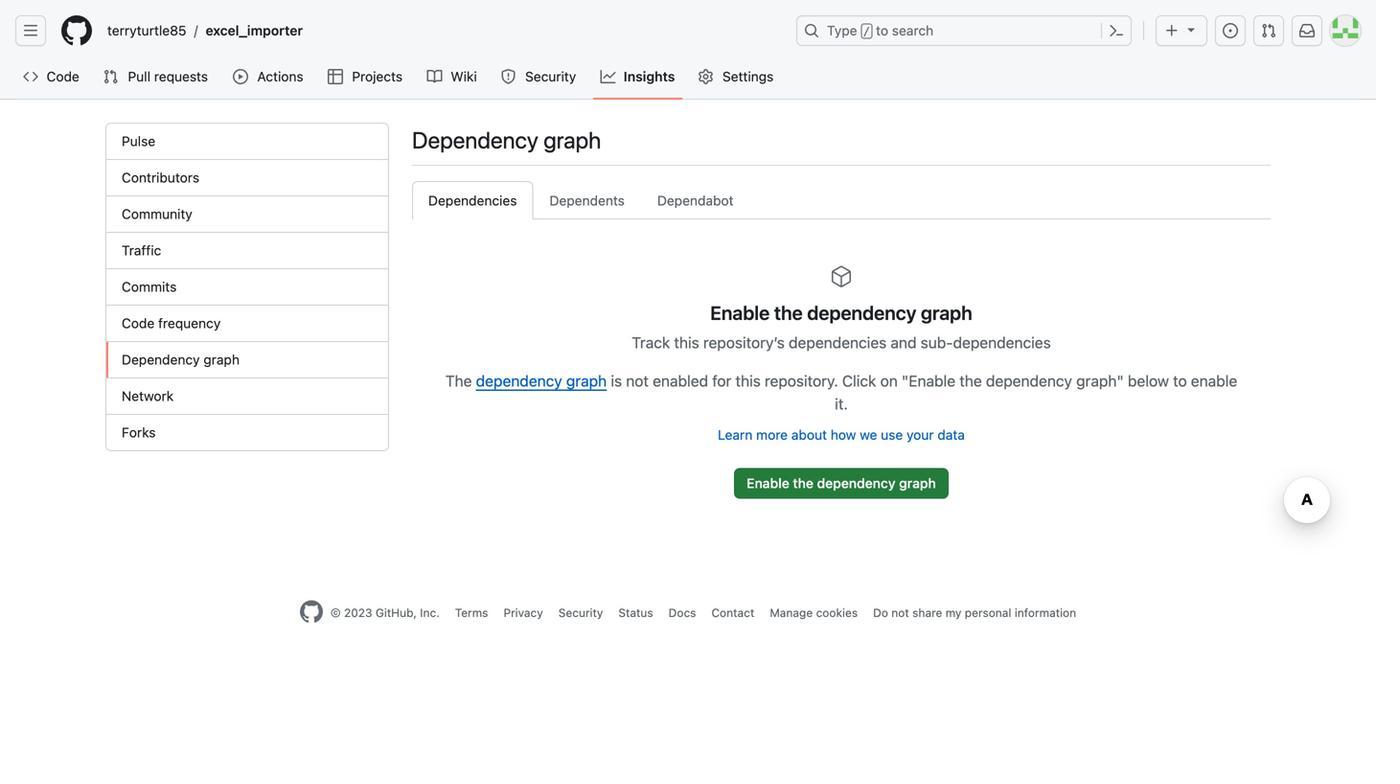 Task type: locate. For each thing, give the bounding box(es) containing it.
dependency down package image
[[808, 302, 917, 324]]

dependencies
[[789, 334, 887, 352], [954, 334, 1052, 352]]

enable the dependency graph button
[[735, 468, 949, 499]]

1 vertical spatial code
[[122, 315, 155, 331]]

security right "shield" image
[[526, 69, 577, 84]]

code
[[47, 69, 79, 84], [122, 315, 155, 331]]

code down commits
[[122, 315, 155, 331]]

/ for type
[[864, 25, 871, 38]]

security link left graph icon
[[493, 62, 586, 91]]

about
[[792, 427, 827, 443]]

dependents
[[550, 193, 625, 209]]

1 horizontal spatial /
[[864, 25, 871, 38]]

dependabot
[[658, 193, 734, 209]]

security
[[526, 69, 577, 84], [559, 606, 604, 620]]

traffic
[[122, 243, 161, 258]]

1 vertical spatial security
[[559, 606, 604, 620]]

graph inside 'insights' 'element'
[[204, 352, 240, 368]]

not right is
[[626, 372, 649, 390]]

command palette image
[[1109, 23, 1125, 38]]

0 vertical spatial dependency
[[412, 127, 539, 153]]

contributors
[[122, 170, 200, 186]]

this right for
[[736, 372, 761, 390]]

0 horizontal spatial dependency graph
[[122, 352, 240, 368]]

0 horizontal spatial /
[[194, 23, 198, 38]]

privacy link
[[504, 606, 543, 620]]

the dependency graph is not enabled for this repository. click on "enable the dependency graph" below to enable it.
[[446, 372, 1238, 413]]

the inside enable the dependency graph track this repository's dependencies and sub-dependencies
[[775, 302, 803, 324]]

frequency
[[158, 315, 221, 331]]

0 vertical spatial homepage image
[[61, 15, 92, 46]]

actions
[[257, 69, 304, 84]]

forks link
[[106, 415, 388, 451]]

dependency
[[412, 127, 539, 153], [122, 352, 200, 368]]

0 horizontal spatial not
[[626, 372, 649, 390]]

0 vertical spatial this
[[675, 334, 700, 352]]

the right "enable
[[960, 372, 983, 390]]

to right below
[[1174, 372, 1188, 390]]

code for code frequency
[[122, 315, 155, 331]]

0 horizontal spatial code
[[47, 69, 79, 84]]

1 vertical spatial the
[[960, 372, 983, 390]]

list containing terryturtle85 / excel_importer
[[100, 15, 785, 46]]

graph down code frequency link
[[204, 352, 240, 368]]

1 vertical spatial not
[[892, 606, 910, 620]]

for
[[713, 372, 732, 390]]

notifications image
[[1300, 23, 1316, 38]]

forks
[[122, 425, 156, 441]]

0 vertical spatial not
[[626, 372, 649, 390]]

security left status
[[559, 606, 604, 620]]

code for code
[[47, 69, 79, 84]]

/ inside terryturtle85 / excel_importer
[[194, 23, 198, 38]]

1 vertical spatial dependency graph
[[122, 352, 240, 368]]

do
[[874, 606, 889, 620]]

dependents link
[[534, 181, 641, 220]]

1 horizontal spatial dependency graph
[[412, 127, 602, 153]]

dependency
[[808, 302, 917, 324], [476, 372, 563, 390], [987, 372, 1073, 390], [818, 476, 896, 491]]

gear image
[[698, 69, 714, 84]]

information
[[1015, 606, 1077, 620]]

the up repository's on the right top of page
[[775, 302, 803, 324]]

0 vertical spatial security link
[[493, 62, 586, 91]]

commits
[[122, 279, 177, 295]]

inc.
[[420, 606, 440, 620]]

network
[[122, 388, 174, 404]]

not
[[626, 372, 649, 390], [892, 606, 910, 620]]

the down about
[[793, 476, 814, 491]]

/ inside type / to search
[[864, 25, 871, 38]]

the inside the dependency graph is not enabled for this repository. click on "enable the dependency graph" below to enable it.
[[960, 372, 983, 390]]

code right "code" image
[[47, 69, 79, 84]]

this
[[675, 334, 700, 352], [736, 372, 761, 390]]

1 vertical spatial dependency
[[122, 352, 200, 368]]

traffic link
[[106, 233, 388, 269]]

docs link
[[669, 606, 697, 620]]

1 vertical spatial homepage image
[[300, 601, 323, 624]]

pull
[[128, 69, 151, 84]]

terms link
[[455, 606, 489, 620]]

manage
[[770, 606, 813, 620]]

enable up repository's on the right top of page
[[711, 302, 770, 324]]

to left search
[[877, 23, 889, 38]]

/
[[194, 23, 198, 38], [864, 25, 871, 38]]

0 vertical spatial enable
[[711, 302, 770, 324]]

graph left is
[[567, 372, 607, 390]]

enable
[[711, 302, 770, 324], [747, 476, 790, 491]]

homepage image left ©
[[300, 601, 323, 624]]

settings
[[723, 69, 774, 84]]

dependency right the
[[476, 372, 563, 390]]

graph image
[[601, 69, 616, 84]]

graph
[[544, 127, 602, 153], [921, 302, 973, 324], [204, 352, 240, 368], [567, 372, 607, 390], [900, 476, 937, 491]]

pulse
[[122, 133, 156, 149]]

do not share my personal information
[[874, 606, 1077, 620]]

enable inside enable the dependency graph track this repository's dependencies and sub-dependencies
[[711, 302, 770, 324]]

graph up dependents link on the left of the page
[[544, 127, 602, 153]]

dependency up dependencies link
[[412, 127, 539, 153]]

insights link
[[593, 62, 683, 91]]

community link
[[106, 197, 388, 233]]

dependencies up click
[[789, 334, 887, 352]]

1 horizontal spatial dependencies
[[954, 334, 1052, 352]]

type
[[828, 23, 858, 38]]

the inside button
[[793, 476, 814, 491]]

1 vertical spatial to
[[1174, 372, 1188, 390]]

security link left status
[[559, 606, 604, 620]]

plus image
[[1165, 23, 1180, 38]]

dependency left graph"
[[987, 372, 1073, 390]]

1 vertical spatial security link
[[559, 606, 604, 620]]

enable down more
[[747, 476, 790, 491]]

graph inside button
[[900, 476, 937, 491]]

personal
[[965, 606, 1012, 620]]

is
[[611, 372, 622, 390]]

pull requests link
[[95, 62, 218, 91]]

this right the track
[[675, 334, 700, 352]]

1 horizontal spatial not
[[892, 606, 910, 620]]

more
[[757, 427, 788, 443]]

1 horizontal spatial to
[[1174, 372, 1188, 390]]

0 vertical spatial code
[[47, 69, 79, 84]]

0 horizontal spatial this
[[675, 334, 700, 352]]

dependency down code frequency
[[122, 352, 200, 368]]

1 horizontal spatial code
[[122, 315, 155, 331]]

0 vertical spatial security
[[526, 69, 577, 84]]

status
[[619, 606, 654, 620]]

0 horizontal spatial dependency
[[122, 352, 200, 368]]

enable inside button
[[747, 476, 790, 491]]

learn
[[718, 427, 753, 443]]

requests
[[154, 69, 208, 84]]

learn more about how we use your data
[[718, 427, 965, 443]]

code inside 'insights' 'element'
[[122, 315, 155, 331]]

list
[[100, 15, 785, 46]]

terms
[[455, 606, 489, 620]]

enable the dependency graph
[[747, 476, 937, 491]]

my
[[946, 606, 962, 620]]

1 dependencies from the left
[[789, 334, 887, 352]]

dependency graph inside 'insights' 'element'
[[122, 352, 240, 368]]

dependency graph
[[412, 127, 602, 153], [122, 352, 240, 368]]

0 horizontal spatial to
[[877, 23, 889, 38]]

/ right type
[[864, 25, 871, 38]]

1 vertical spatial this
[[736, 372, 761, 390]]

dependency graph down frequency
[[122, 352, 240, 368]]

dependencies up "enable
[[954, 334, 1052, 352]]

excel_importer link
[[198, 15, 311, 46]]

0 horizontal spatial dependencies
[[789, 334, 887, 352]]

actions link
[[225, 62, 313, 91]]

dependency down 'we'
[[818, 476, 896, 491]]

security link
[[493, 62, 586, 91], [559, 606, 604, 620]]

homepage image up the code link at the left top of page
[[61, 15, 92, 46]]

homepage image
[[61, 15, 92, 46], [300, 601, 323, 624]]

the
[[446, 372, 472, 390]]

0 vertical spatial the
[[775, 302, 803, 324]]

dependency graph down "shield" image
[[412, 127, 602, 153]]

2 dependencies from the left
[[954, 334, 1052, 352]]

graph down your
[[900, 476, 937, 491]]

1 horizontal spatial this
[[736, 372, 761, 390]]

do not share my personal information button
[[874, 605, 1077, 622]]

2 vertical spatial the
[[793, 476, 814, 491]]

1 horizontal spatial dependency
[[412, 127, 539, 153]]

not right do
[[892, 606, 910, 620]]

graph up sub-
[[921, 302, 973, 324]]

"enable
[[902, 372, 956, 390]]

contact link
[[712, 606, 755, 620]]

1 vertical spatial enable
[[747, 476, 790, 491]]

/ up the requests
[[194, 23, 198, 38]]

click
[[843, 372, 877, 390]]

terryturtle85
[[107, 23, 186, 38]]

terryturtle85 link
[[100, 15, 194, 46]]



Task type: describe. For each thing, give the bounding box(es) containing it.
and
[[891, 334, 917, 352]]

dependency inside 'insights' 'element'
[[122, 352, 200, 368]]

graph"
[[1077, 372, 1125, 390]]

dependabot link
[[641, 181, 750, 220]]

learn more about how we use your data link
[[718, 427, 965, 443]]

this inside enable the dependency graph track this repository's dependencies and sub-dependencies
[[675, 334, 700, 352]]

package image
[[830, 266, 853, 289]]

1 horizontal spatial homepage image
[[300, 601, 323, 624]]

wiki
[[451, 69, 477, 84]]

how
[[831, 427, 857, 443]]

enable the dependency graph track this repository's dependencies and sub-dependencies
[[632, 302, 1052, 352]]

type / to search
[[828, 23, 934, 38]]

issue opened image
[[1224, 23, 1239, 38]]

network link
[[106, 379, 388, 415]]

to inside the dependency graph is not enabled for this repository. click on "enable the dependency graph" below to enable it.
[[1174, 372, 1188, 390]]

manage cookies
[[770, 606, 858, 620]]

dependency inside enable the dependency graph track this repository's dependencies and sub-dependencies
[[808, 302, 917, 324]]

search
[[893, 23, 934, 38]]

dependency inside button
[[818, 476, 896, 491]]

manage cookies button
[[770, 605, 858, 622]]

0 vertical spatial dependency graph
[[412, 127, 602, 153]]

sub-
[[921, 334, 954, 352]]

©
[[331, 606, 341, 620]]

excel_importer
[[206, 23, 303, 38]]

share
[[913, 606, 943, 620]]

track
[[632, 334, 671, 352]]

enabled
[[653, 372, 709, 390]]

2023
[[344, 606, 373, 620]]

0 vertical spatial to
[[877, 23, 889, 38]]

pulse link
[[106, 124, 388, 160]]

this inside the dependency graph is not enabled for this repository. click on "enable the dependency graph" below to enable it.
[[736, 372, 761, 390]]

code link
[[15, 62, 88, 91]]

repository's
[[704, 334, 785, 352]]

code frequency
[[122, 315, 221, 331]]

not inside button
[[892, 606, 910, 620]]

on
[[881, 372, 898, 390]]

the for enable the dependency graph
[[793, 476, 814, 491]]

cookies
[[817, 606, 858, 620]]

use
[[881, 427, 904, 443]]

play image
[[233, 69, 248, 84]]

community
[[122, 206, 193, 222]]

insights
[[624, 69, 675, 84]]

docs
[[669, 606, 697, 620]]

© 2023 github, inc.
[[331, 606, 440, 620]]

commits link
[[106, 269, 388, 306]]

git pull request image
[[1262, 23, 1277, 38]]

graph inside enable the dependency graph track this repository's dependencies and sub-dependencies
[[921, 302, 973, 324]]

github,
[[376, 606, 417, 620]]

insights element
[[105, 123, 389, 452]]

projects
[[352, 69, 403, 84]]

code frequency link
[[106, 306, 388, 342]]

triangle down image
[[1184, 22, 1200, 37]]

your
[[907, 427, 934, 443]]

book image
[[427, 69, 443, 84]]

it.
[[835, 395, 848, 413]]

enable for enable the dependency graph track this repository's dependencies and sub-dependencies
[[711, 302, 770, 324]]

dependencies
[[429, 193, 517, 209]]

data
[[938, 427, 965, 443]]

0 horizontal spatial homepage image
[[61, 15, 92, 46]]

not inside the dependency graph is not enabled for this repository. click on "enable the dependency graph" below to enable it.
[[626, 372, 649, 390]]

privacy
[[504, 606, 543, 620]]

contact
[[712, 606, 755, 620]]

git pull request image
[[103, 69, 118, 84]]

code image
[[23, 69, 38, 84]]

wiki link
[[420, 62, 486, 91]]

graph inside the dependency graph is not enabled for this repository. click on "enable the dependency graph" below to enable it.
[[567, 372, 607, 390]]

below
[[1129, 372, 1170, 390]]

shield image
[[501, 69, 516, 84]]

dependency graph link
[[476, 372, 607, 390]]

dependency graph link
[[106, 342, 388, 379]]

enable
[[1192, 372, 1238, 390]]

enable for enable the dependency graph
[[747, 476, 790, 491]]

status link
[[619, 606, 654, 620]]

projects link
[[320, 62, 412, 91]]

dependencies link
[[412, 181, 534, 220]]

repository.
[[765, 372, 839, 390]]

pull requests
[[128, 69, 208, 84]]

the for enable the dependency graph track this repository's dependencies and sub-dependencies
[[775, 302, 803, 324]]

/ for terryturtle85
[[194, 23, 198, 38]]

terryturtle85 / excel_importer
[[107, 23, 303, 38]]

settings link
[[691, 62, 783, 91]]

table image
[[328, 69, 343, 84]]



Task type: vqa. For each thing, say whether or not it's contained in the screenshot.
Code frequency link on the left of page
yes



